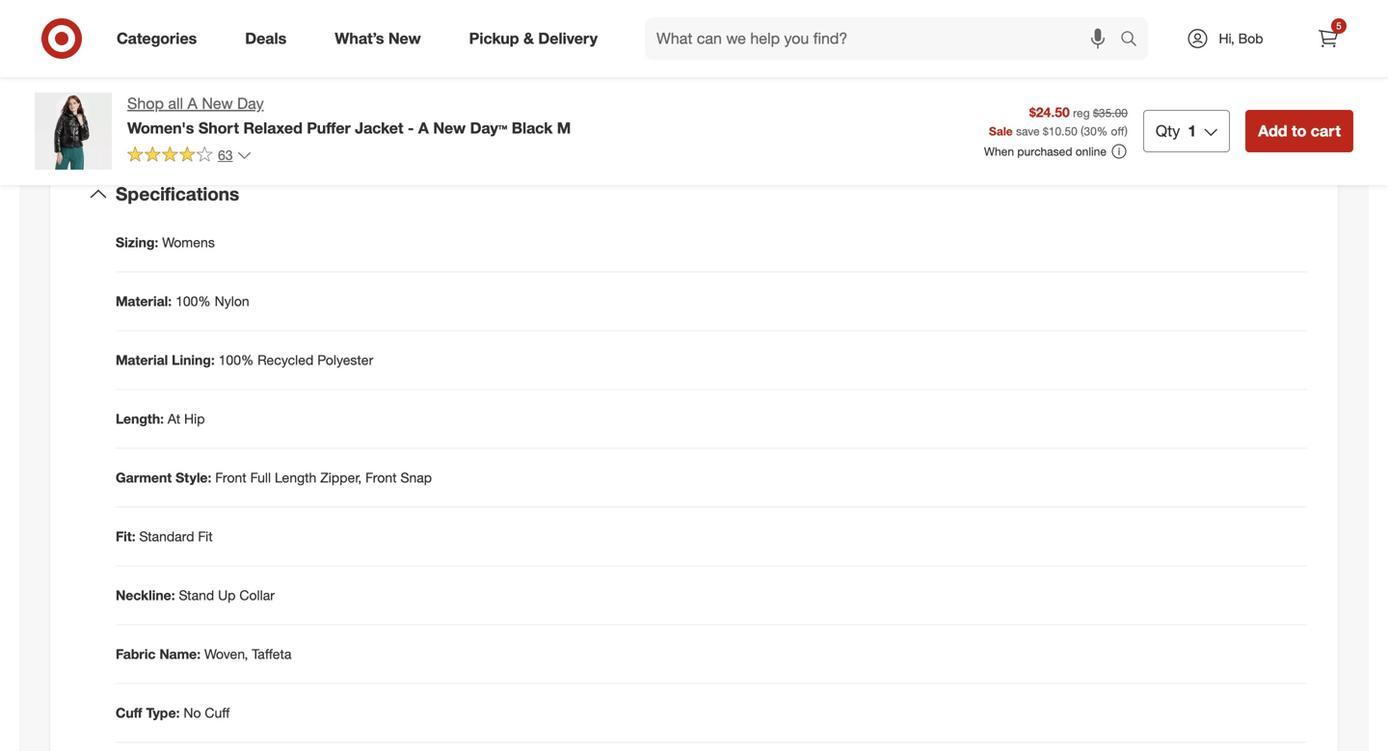 Task type: describe. For each thing, give the bounding box(es) containing it.
online
[[1076, 144, 1107, 159]]

m
[[557, 118, 571, 137]]

stand
[[179, 587, 214, 604]]

all
[[168, 94, 183, 113]]

fabric name: woven, taffeta
[[116, 646, 292, 663]]

63
[[218, 146, 233, 163]]

specifications
[[116, 183, 239, 205]]

neckline:
[[116, 587, 175, 604]]

-
[[408, 118, 414, 137]]

puffer
[[307, 118, 351, 137]]

hi, bob
[[1220, 30, 1264, 47]]

(
[[1081, 124, 1084, 138]]

show more
[[109, 117, 168, 131]]

type:
[[146, 705, 180, 721]]

reg
[[1074, 106, 1090, 120]]

qty
[[1156, 122, 1181, 140]]

)
[[1125, 124, 1128, 138]]

cuff type: no cuff
[[116, 705, 230, 721]]

0 horizontal spatial 100%
[[176, 293, 211, 310]]

nylon
[[215, 293, 249, 310]]

neckline: stand up collar
[[116, 587, 275, 604]]

0 vertical spatial new
[[389, 29, 421, 48]]

bob
[[1239, 30, 1264, 47]]

material:
[[116, 293, 172, 310]]

categories link
[[100, 17, 221, 60]]

add to cart button
[[1246, 110, 1354, 152]]

10.50
[[1049, 124, 1078, 138]]

shop
[[127, 94, 164, 113]]

What can we help you find? suggestions appear below search field
[[645, 17, 1126, 60]]

30
[[1084, 124, 1097, 138]]

1
[[1189, 122, 1197, 140]]

save
[[1017, 124, 1040, 138]]

hip
[[184, 410, 205, 427]]

more
[[141, 117, 168, 131]]

1 front from the left
[[215, 469, 247, 486]]

short
[[199, 118, 239, 137]]

show more button
[[100, 109, 177, 139]]

fabric
[[116, 646, 156, 663]]

standard
[[139, 528, 194, 545]]

collar
[[240, 587, 275, 604]]

qty 1
[[1156, 122, 1197, 140]]

when purchased online
[[985, 144, 1107, 159]]

sale
[[990, 124, 1013, 138]]

2 front from the left
[[366, 469, 397, 486]]

&
[[524, 29, 534, 48]]

cart
[[1311, 122, 1342, 140]]

fit: standard fit
[[116, 528, 213, 545]]

1 cuff from the left
[[116, 705, 142, 721]]

image of women's short relaxed puffer jacket - a new day™ black m image
[[35, 93, 112, 170]]

search button
[[1112, 17, 1158, 64]]

delivery
[[539, 29, 598, 48]]

fit
[[198, 528, 213, 545]]

what's
[[335, 29, 384, 48]]

material
[[116, 352, 168, 368]]

full
[[250, 469, 271, 486]]

$24.50
[[1030, 104, 1070, 121]]

$24.50 reg $35.00 sale save $ 10.50 ( 30 % off )
[[990, 104, 1128, 138]]

no
[[184, 705, 201, 721]]

women's
[[127, 118, 194, 137]]

when
[[985, 144, 1015, 159]]

to
[[1292, 122, 1307, 140]]

sizing: womens
[[116, 234, 215, 251]]

sizing:
[[116, 234, 158, 251]]

1 vertical spatial 100%
[[219, 352, 254, 368]]

black
[[512, 118, 553, 137]]

length
[[275, 469, 317, 486]]

fit:
[[116, 528, 136, 545]]

day™
[[470, 118, 508, 137]]



Task type: vqa. For each thing, say whether or not it's contained in the screenshot.
woven,
yes



Task type: locate. For each thing, give the bounding box(es) containing it.
2 horizontal spatial new
[[433, 118, 466, 137]]

up
[[218, 587, 236, 604]]

cuff right no
[[205, 705, 230, 721]]

new right 'what's'
[[389, 29, 421, 48]]

1 vertical spatial new
[[202, 94, 233, 113]]

100%
[[176, 293, 211, 310], [219, 352, 254, 368]]

cuff
[[116, 705, 142, 721], [205, 705, 230, 721]]

cuff left the type:
[[116, 705, 142, 721]]

add to cart
[[1259, 122, 1342, 140]]

5 link
[[1308, 17, 1350, 60]]

1 horizontal spatial front
[[366, 469, 397, 486]]

100% left nylon on the top left
[[176, 293, 211, 310]]

name:
[[159, 646, 201, 663]]

new right - on the left top of the page
[[433, 118, 466, 137]]

lining:
[[172, 352, 215, 368]]

specifications button
[[66, 164, 1323, 225]]

deals link
[[229, 17, 311, 60]]

$
[[1043, 124, 1049, 138]]

snap
[[401, 469, 432, 486]]

jacket
[[355, 118, 404, 137]]

pickup & delivery link
[[453, 17, 622, 60]]

front left snap
[[366, 469, 397, 486]]

5
[[1337, 20, 1342, 32]]

a right all
[[188, 94, 198, 113]]

1 horizontal spatial 100%
[[219, 352, 254, 368]]

a right - on the left top of the page
[[419, 118, 429, 137]]

garment style: front full length zipper, front snap
[[116, 469, 432, 486]]

at
[[168, 410, 181, 427]]

material: 100% nylon
[[116, 293, 249, 310]]

new up short
[[202, 94, 233, 113]]

1 vertical spatial a
[[419, 118, 429, 137]]

2 vertical spatial new
[[433, 118, 466, 137]]

woven,
[[204, 646, 248, 663]]

1 horizontal spatial a
[[419, 118, 429, 137]]

add
[[1259, 122, 1288, 140]]

0 horizontal spatial new
[[202, 94, 233, 113]]

recycled
[[258, 352, 314, 368]]

categories
[[117, 29, 197, 48]]

material lining: 100% recycled polyester
[[116, 352, 373, 368]]

shop all a new day women's short relaxed puffer jacket - a new day™ black m
[[127, 94, 571, 137]]

a
[[188, 94, 198, 113], [419, 118, 429, 137]]

length:
[[116, 410, 164, 427]]

zipper,
[[320, 469, 362, 486]]

style:
[[176, 469, 212, 486]]

garment
[[116, 469, 172, 486]]

relaxed
[[244, 118, 303, 137]]

pickup
[[469, 29, 519, 48]]

taffeta
[[252, 646, 292, 663]]

length: at hip
[[116, 410, 205, 427]]

womens
[[162, 234, 215, 251]]

0 horizontal spatial a
[[188, 94, 198, 113]]

polyester
[[318, 352, 373, 368]]

0 horizontal spatial front
[[215, 469, 247, 486]]

hi,
[[1220, 30, 1235, 47]]

what's new
[[335, 29, 421, 48]]

63 link
[[127, 145, 252, 168]]

front
[[215, 469, 247, 486], [366, 469, 397, 486]]

1 horizontal spatial new
[[389, 29, 421, 48]]

day
[[237, 94, 264, 113]]

deals
[[245, 29, 287, 48]]

front left the "full"
[[215, 469, 247, 486]]

1 horizontal spatial cuff
[[205, 705, 230, 721]]

2 cuff from the left
[[205, 705, 230, 721]]

purchased
[[1018, 144, 1073, 159]]

%
[[1097, 124, 1108, 138]]

0 horizontal spatial cuff
[[116, 705, 142, 721]]

$35.00
[[1094, 106, 1128, 120]]

0 vertical spatial a
[[188, 94, 198, 113]]

new
[[389, 29, 421, 48], [202, 94, 233, 113], [433, 118, 466, 137]]

pickup & delivery
[[469, 29, 598, 48]]

search
[[1112, 31, 1158, 50]]

100% right lining:
[[219, 352, 254, 368]]

show
[[109, 117, 138, 131]]

off
[[1112, 124, 1125, 138]]

0 vertical spatial 100%
[[176, 293, 211, 310]]

what's new link
[[319, 17, 445, 60]]



